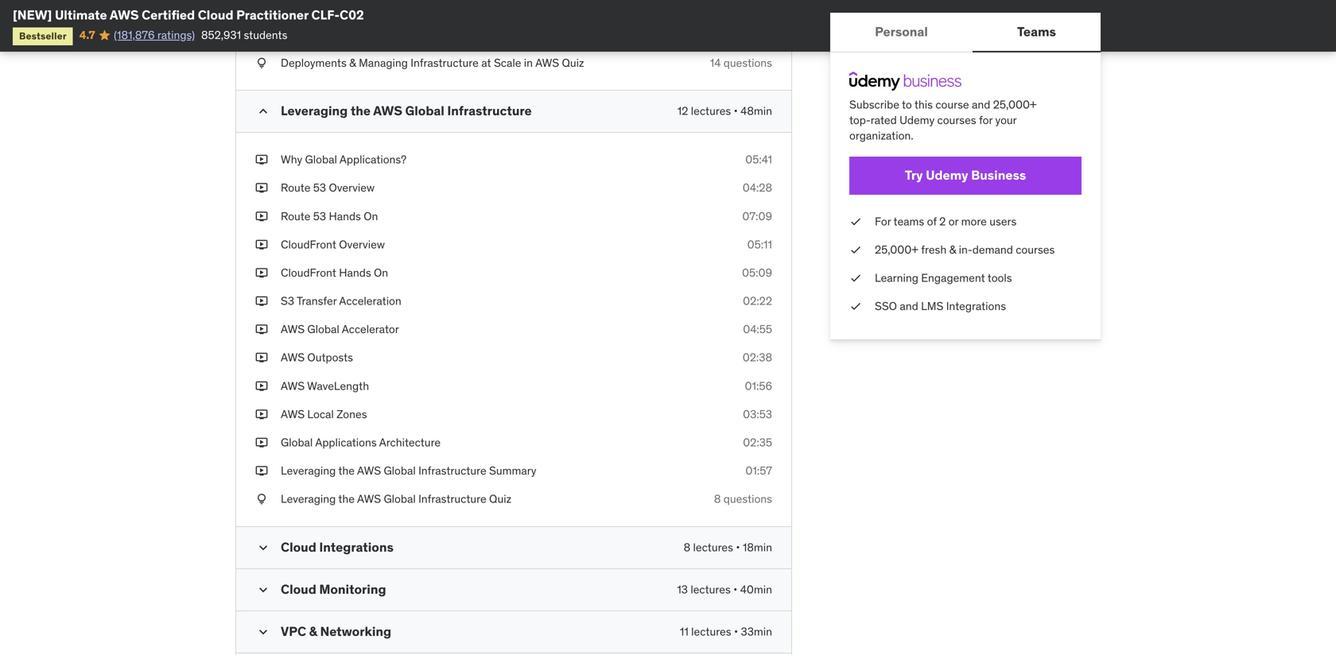 Task type: describe. For each thing, give the bounding box(es) containing it.
leveraging for leveraging the aws global infrastructure
[[281, 103, 348, 119]]

4.7
[[79, 28, 95, 42]]

2 horizontal spatial &
[[949, 242, 956, 257]]

1 xsmall image from the top
[[255, 0, 268, 14]]

deployments & managing infrastructure at scale in aws quiz
[[281, 56, 584, 70]]

cloudfront overview
[[281, 237, 385, 252]]

xsmall image for s3 transfer acceleration
[[255, 293, 268, 309]]

aws left local
[[281, 407, 305, 421]]

xsmall image for cloudfront overview
[[255, 237, 268, 252]]

14
[[710, 56, 721, 70]]

aws local zones
[[281, 407, 367, 421]]

• for cloud integrations
[[736, 540, 740, 555]]

acceleration
[[339, 294, 401, 308]]

ratings)
[[157, 28, 195, 42]]

aws up (181,876
[[110, 7, 139, 23]]

2
[[939, 214, 946, 228]]

xsmall image for why global applications?
[[255, 152, 268, 168]]

xsmall image for route 53 overview
[[255, 180, 268, 196]]

xsmall image for aws outposts
[[255, 350, 268, 366]]

route for route 53 hands on
[[281, 209, 310, 223]]

leveraging the aws global infrastructure quiz
[[281, 492, 511, 506]]

53 for hands
[[313, 209, 326, 223]]

02:22
[[743, 294, 772, 308]]

18min
[[743, 540, 772, 555]]

at
[[481, 56, 491, 70]]

for teams of 2 or more users
[[875, 214, 1017, 228]]

organization.
[[849, 129, 914, 143]]

leveraging the aws global infrastructure
[[281, 103, 532, 119]]

0 vertical spatial quiz
[[562, 56, 584, 70]]

2 xsmall image from the top
[[255, 27, 268, 43]]

global down deployments & managing infrastructure at scale in aws quiz at the top
[[405, 103, 444, 119]]

sso and lms integrations
[[875, 299, 1006, 313]]

xsmall image for leveraging the aws global infrastructure quiz
[[255, 492, 268, 507]]

aws down global applications architecture
[[357, 464, 381, 478]]

managing
[[359, 56, 408, 70]]

route 53 hands on
[[281, 209, 378, 223]]

why global applications?
[[281, 152, 407, 167]]

33min
[[741, 625, 772, 639]]

aws down aws outposts
[[281, 379, 305, 393]]

why
[[281, 152, 302, 167]]

tab list containing personal
[[830, 13, 1101, 52]]

852,931 students
[[201, 28, 287, 42]]

business
[[971, 167, 1026, 183]]

monitoring
[[319, 581, 386, 597]]

clf-
[[311, 7, 340, 23]]

aws global accelerator
[[281, 322, 399, 337]]

1 horizontal spatial summary
[[489, 464, 536, 478]]

subscribe
[[849, 97, 899, 112]]

questions for 14 questions
[[724, 56, 772, 70]]

aws down s3
[[281, 322, 305, 337]]

infrastructure for leveraging the aws global infrastructure summary
[[418, 464, 486, 478]]

lectures for cloud integrations
[[693, 540, 733, 555]]

in
[[524, 56, 533, 70]]

0 horizontal spatial and
[[900, 299, 918, 313]]

the for leveraging the aws global infrastructure summary
[[338, 464, 355, 478]]

12
[[677, 104, 688, 118]]

the for leveraging the aws global infrastructure quiz
[[338, 492, 355, 506]]

1 vertical spatial hands
[[339, 266, 371, 280]]

teams
[[1017, 23, 1056, 40]]

05:11
[[747, 237, 772, 252]]

xsmall image for global applications architecture
[[255, 435, 268, 451]]

udemy inside subscribe to this course and 25,000+ top‑rated udemy courses for your organization.
[[900, 113, 935, 127]]

40min
[[740, 582, 772, 597]]

users
[[990, 214, 1017, 228]]

applications?
[[340, 152, 407, 167]]

tools
[[988, 271, 1012, 285]]

48min
[[741, 104, 772, 118]]

more
[[961, 214, 987, 228]]

global down local
[[281, 435, 313, 450]]

0 horizontal spatial 25,000+
[[875, 242, 918, 257]]

zones
[[337, 407, 367, 421]]

aws down managing
[[373, 103, 402, 119]]

global up leveraging the aws global infrastructure quiz
[[384, 464, 416, 478]]

infrastructure left at
[[411, 56, 479, 70]]

xsmall image for aws local zones
[[255, 407, 268, 422]]

in-
[[959, 242, 973, 257]]

xsmall image for route 53 hands on
[[255, 209, 268, 224]]

sso
[[875, 299, 897, 313]]

cloudfront for cloudfront hands on
[[281, 266, 336, 280]]

aws right in
[[535, 56, 559, 70]]

(181,876
[[114, 28, 155, 42]]

route 53 overview
[[281, 181, 375, 195]]

deployments
[[281, 56, 347, 70]]

cloud integrations
[[281, 539, 394, 555]]

1 vertical spatial overview
[[339, 237, 385, 252]]

outposts
[[307, 351, 353, 365]]

for
[[875, 214, 891, 228]]

bestseller
[[19, 30, 67, 42]]

53 for overview
[[313, 181, 326, 195]]

architecture
[[379, 435, 441, 450]]

lectures for leveraging the aws global infrastructure
[[691, 104, 731, 118]]

04:28
[[743, 181, 772, 195]]

infrastructure for leveraging the aws global infrastructure quiz
[[418, 492, 486, 506]]

13
[[677, 582, 688, 597]]

12 lectures • 48min
[[677, 104, 772, 118]]

1 horizontal spatial integrations
[[946, 299, 1006, 313]]

• for cloud monitoring
[[733, 582, 737, 597]]

03:53
[[743, 407, 772, 421]]

aws wavelength
[[281, 379, 369, 393]]

0 vertical spatial cloud
[[198, 7, 233, 23]]

learning
[[875, 271, 919, 285]]

top‑rated
[[849, 113, 897, 127]]

8 lectures • 18min
[[684, 540, 772, 555]]

aws outposts
[[281, 351, 353, 365]]

to
[[902, 97, 912, 112]]

07:09
[[742, 209, 772, 223]]

05:41
[[745, 152, 772, 167]]

aws down leveraging the aws global infrastructure summary in the left of the page
[[357, 492, 381, 506]]

[new]
[[13, 7, 52, 23]]

personal
[[875, 23, 928, 40]]

leveraging for leveraging the aws global infrastructure summary
[[281, 464, 336, 478]]



Task type: locate. For each thing, give the bounding box(es) containing it.
personal button
[[830, 13, 973, 51]]

small image for leveraging
[[255, 103, 271, 119]]

1 route from the top
[[281, 181, 310, 195]]

networking
[[320, 623, 391, 640]]

1 horizontal spatial and
[[972, 97, 990, 112]]

0 horizontal spatial &
[[309, 623, 317, 640]]

2 vertical spatial cloud
[[281, 581, 316, 597]]

ultimate
[[55, 7, 107, 23]]

1 horizontal spatial &
[[349, 56, 356, 70]]

leveraging down deployments on the top of page
[[281, 103, 348, 119]]

25,000+ up the your at right top
[[993, 97, 1037, 112]]

25,000+ up learning
[[875, 242, 918, 257]]

5 xsmall image from the top
[[255, 293, 268, 309]]

global up "route 53 overview" in the top left of the page
[[305, 152, 337, 167]]

global applications architecture
[[281, 435, 441, 450]]

& for managing
[[349, 56, 356, 70]]

certified
[[142, 7, 195, 23]]

0 vertical spatial 8
[[714, 492, 721, 506]]

0 horizontal spatial quiz
[[489, 492, 511, 506]]

[new] ultimate aws certified cloud practitioner clf-c02
[[13, 7, 364, 23]]

2 vertical spatial &
[[309, 623, 317, 640]]

3 xsmall image from the top
[[255, 152, 268, 168]]

1 horizontal spatial 8
[[714, 492, 721, 506]]

lectures up 13 lectures • 40min
[[693, 540, 733, 555]]

your
[[995, 113, 1017, 127]]

try
[[905, 167, 923, 183]]

• left 40min
[[733, 582, 737, 597]]

learning engagement tools
[[875, 271, 1012, 285]]

transfer
[[297, 294, 337, 308]]

53 up "route 53 hands on"
[[313, 181, 326, 195]]

1 vertical spatial summary
[[489, 464, 536, 478]]

infrastructure down leveraging the aws global infrastructure summary in the left of the page
[[418, 492, 486, 506]]

cloudfront up transfer
[[281, 266, 336, 280]]

small image
[[255, 103, 271, 119], [255, 540, 271, 556], [255, 624, 271, 640]]

2 vertical spatial the
[[338, 492, 355, 506]]

• left 33min
[[734, 625, 738, 639]]

demand
[[972, 242, 1013, 257]]

xsmall image for leveraging the aws global infrastructure summary
[[255, 463, 268, 479]]

13 lectures • 40min
[[677, 582, 772, 597]]

25,000+
[[993, 97, 1037, 112], [875, 242, 918, 257]]

overview down why global applications?
[[329, 181, 375, 195]]

0 vertical spatial questions
[[724, 56, 772, 70]]

• for vpc & networking
[[734, 625, 738, 639]]

tab list
[[830, 13, 1101, 52]]

on up the cloudfront overview
[[364, 209, 378, 223]]

xsmall image for aws wavelength
[[255, 378, 268, 394]]

wavelength
[[307, 379, 369, 393]]

0 horizontal spatial courses
[[937, 113, 976, 127]]

local
[[307, 407, 334, 421]]

and inside subscribe to this course and 25,000+ top‑rated udemy courses for your organization.
[[972, 97, 990, 112]]

25,000+ inside subscribe to this course and 25,000+ top‑rated udemy courses for your organization.
[[993, 97, 1037, 112]]

0 vertical spatial 25,000+
[[993, 97, 1037, 112]]

(181,876 ratings)
[[114, 28, 195, 42]]

11 lectures • 33min
[[680, 625, 772, 639]]

xsmall image for cloudfront hands on
[[255, 265, 268, 281]]

1 horizontal spatial quiz
[[562, 56, 584, 70]]

the up applications?
[[351, 103, 371, 119]]

xsmall image for deployments & managing infrastructure at scale in aws quiz
[[255, 55, 268, 71]]

& for networking
[[309, 623, 317, 640]]

2 cloudfront from the top
[[281, 266, 336, 280]]

the down applications
[[338, 464, 355, 478]]

11
[[680, 625, 689, 639]]

deployment
[[281, 27, 341, 42]]

1 vertical spatial quiz
[[489, 492, 511, 506]]

infrastructure down at
[[447, 103, 532, 119]]

lectures right 13
[[691, 582, 731, 597]]

courses right demand
[[1016, 242, 1055, 257]]

3 leveraging from the top
[[281, 492, 336, 506]]

small image left vpc
[[255, 624, 271, 640]]

0 vertical spatial udemy
[[900, 113, 935, 127]]

infrastructure down the architecture
[[418, 464, 486, 478]]

and up for on the top right
[[972, 97, 990, 112]]

courses down "course"
[[937, 113, 976, 127]]

cloud for cloud monitoring
[[281, 581, 316, 597]]

1 vertical spatial and
[[900, 299, 918, 313]]

01:56
[[745, 379, 772, 393]]

route down why
[[281, 181, 310, 195]]

on
[[364, 209, 378, 223], [374, 266, 388, 280]]

1 vertical spatial courses
[[1016, 242, 1055, 257]]

try udemy business link
[[849, 157, 1082, 195]]

lms
[[921, 299, 944, 313]]

udemy down this
[[900, 113, 935, 127]]

& left managing
[[349, 56, 356, 70]]

& right vpc
[[309, 623, 317, 640]]

4 xsmall image from the top
[[255, 180, 268, 196]]

1 vertical spatial cloudfront
[[281, 266, 336, 280]]

xsmall image
[[255, 55, 268, 71], [255, 209, 268, 224], [849, 214, 862, 229], [255, 237, 268, 252], [849, 242, 862, 258], [255, 265, 268, 281], [849, 270, 862, 286], [849, 299, 862, 314], [255, 322, 268, 337], [255, 350, 268, 366], [255, 378, 268, 394], [255, 407, 268, 422], [255, 463, 268, 479], [255, 492, 268, 507]]

the up cloud integrations
[[338, 492, 355, 506]]

leveraging the aws global infrastructure summary
[[281, 464, 536, 478]]

practitioner
[[236, 7, 309, 23]]

0 vertical spatial 53
[[313, 181, 326, 195]]

2 small image from the top
[[255, 540, 271, 556]]

udemy right try at the top of page
[[926, 167, 968, 183]]

leveraging up cloud integrations
[[281, 492, 336, 506]]

vpc & networking
[[281, 623, 391, 640]]

1 vertical spatial integrations
[[319, 539, 394, 555]]

s3
[[281, 294, 294, 308]]

small image up small image
[[255, 540, 271, 556]]

for
[[979, 113, 993, 127]]

2 route from the top
[[281, 209, 310, 223]]

0 vertical spatial &
[[349, 56, 356, 70]]

cloudfront for cloudfront overview
[[281, 237, 336, 252]]

0 vertical spatial cloudfront
[[281, 237, 336, 252]]

&
[[349, 56, 356, 70], [949, 242, 956, 257], [309, 623, 317, 640]]

1 vertical spatial 25,000+
[[875, 242, 918, 257]]

small image
[[255, 582, 271, 598]]

leveraging down applications
[[281, 464, 336, 478]]

8 questions
[[714, 492, 772, 506]]

1 vertical spatial on
[[374, 266, 388, 280]]

0 vertical spatial integrations
[[946, 299, 1006, 313]]

0 horizontal spatial summary
[[344, 27, 391, 42]]

0 vertical spatial courses
[[937, 113, 976, 127]]

0 vertical spatial leveraging
[[281, 103, 348, 119]]

1 vertical spatial route
[[281, 209, 310, 223]]

1 cloudfront from the top
[[281, 237, 336, 252]]

2 questions from the top
[[724, 492, 772, 506]]

1 vertical spatial the
[[338, 464, 355, 478]]

02:38
[[743, 351, 772, 365]]

cloudfront
[[281, 237, 336, 252], [281, 266, 336, 280]]

01:57
[[745, 464, 772, 478]]

courses inside subscribe to this course and 25,000+ top‑rated udemy courses for your organization.
[[937, 113, 976, 127]]

hands up s3 transfer acceleration
[[339, 266, 371, 280]]

the
[[351, 103, 371, 119], [338, 464, 355, 478], [338, 492, 355, 506]]

1 53 from the top
[[313, 181, 326, 195]]

2 53 from the top
[[313, 209, 326, 223]]

0 vertical spatial route
[[281, 181, 310, 195]]

1 questions from the top
[[724, 56, 772, 70]]

scale
[[494, 56, 521, 70]]

hands up the cloudfront overview
[[329, 209, 361, 223]]

udemy
[[900, 113, 935, 127], [926, 167, 968, 183]]

leveraging
[[281, 103, 348, 119], [281, 464, 336, 478], [281, 492, 336, 506]]

on up acceleration on the top left of the page
[[374, 266, 388, 280]]

teams button
[[973, 13, 1101, 51]]

02:35
[[743, 435, 772, 450]]

lectures right 12
[[691, 104, 731, 118]]

route down "route 53 overview" in the top left of the page
[[281, 209, 310, 223]]

xsmall image
[[255, 0, 268, 14], [255, 27, 268, 43], [255, 152, 268, 168], [255, 180, 268, 196], [255, 293, 268, 309], [255, 435, 268, 451]]

cloudfront hands on
[[281, 266, 388, 280]]

lectures for cloud monitoring
[[691, 582, 731, 597]]

0 vertical spatial summary
[[344, 27, 391, 42]]

small image down "students"
[[255, 103, 271, 119]]

1 small image from the top
[[255, 103, 271, 119]]

questions
[[724, 56, 772, 70], [724, 492, 772, 506]]

1 vertical spatial udemy
[[926, 167, 968, 183]]

• left 18min
[[736, 540, 740, 555]]

overview
[[329, 181, 375, 195], [339, 237, 385, 252]]

and right sso
[[900, 299, 918, 313]]

1 vertical spatial cloud
[[281, 539, 316, 555]]

2 leveraging from the top
[[281, 464, 336, 478]]

questions for 8 questions
[[724, 492, 772, 506]]

0 vertical spatial the
[[351, 103, 371, 119]]

1 vertical spatial 8
[[684, 540, 690, 555]]

of
[[927, 214, 937, 228]]

8 up 13
[[684, 540, 690, 555]]

1 vertical spatial questions
[[724, 492, 772, 506]]

05:09
[[742, 266, 772, 280]]

8 for 8 questions
[[714, 492, 721, 506]]

1 horizontal spatial courses
[[1016, 242, 1055, 257]]

3 small image from the top
[[255, 624, 271, 640]]

small image for vpc
[[255, 624, 271, 640]]

summary
[[344, 27, 391, 42], [489, 464, 536, 478]]

0 vertical spatial and
[[972, 97, 990, 112]]

cloud up the 852,931
[[198, 7, 233, 23]]

cloud up cloud monitoring
[[281, 539, 316, 555]]

2 vertical spatial small image
[[255, 624, 271, 640]]

this
[[914, 97, 933, 112]]

xsmall image for aws global accelerator
[[255, 322, 268, 337]]

infrastructure
[[411, 56, 479, 70], [447, 103, 532, 119], [418, 464, 486, 478], [418, 492, 486, 506]]

integrations down engagement
[[946, 299, 1006, 313]]

aws left outposts
[[281, 351, 305, 365]]

0 vertical spatial small image
[[255, 103, 271, 119]]

accelerator
[[342, 322, 399, 337]]

1 horizontal spatial 25,000+
[[993, 97, 1037, 112]]

and
[[972, 97, 990, 112], [900, 299, 918, 313]]

8 up 8 lectures • 18min
[[714, 492, 721, 506]]

2 vertical spatial leveraging
[[281, 492, 336, 506]]

deployment summary
[[281, 27, 391, 42]]

cloud monitoring
[[281, 581, 386, 597]]

0 vertical spatial hands
[[329, 209, 361, 223]]

route for route 53 overview
[[281, 181, 310, 195]]

04:55
[[743, 322, 772, 337]]

fresh
[[921, 242, 947, 257]]

6 xsmall image from the top
[[255, 435, 268, 451]]

cloudfront down "route 53 hands on"
[[281, 237, 336, 252]]

engagement
[[921, 271, 985, 285]]

questions down 01:57
[[724, 492, 772, 506]]

try udemy business
[[905, 167, 1026, 183]]

s3 transfer acceleration
[[281, 294, 401, 308]]

hands
[[329, 209, 361, 223], [339, 266, 371, 280]]

udemy business image
[[849, 72, 962, 91]]

global up aws outposts
[[307, 322, 339, 337]]

vpc
[[281, 623, 306, 640]]

cloud
[[198, 7, 233, 23], [281, 539, 316, 555], [281, 581, 316, 597]]

8
[[714, 492, 721, 506], [684, 540, 690, 555]]

1 leveraging from the top
[[281, 103, 348, 119]]

lectures for vpc & networking
[[691, 625, 731, 639]]

the for leveraging the aws global infrastructure
[[351, 103, 371, 119]]

& left in-
[[949, 242, 956, 257]]

• for leveraging the aws global infrastructure
[[734, 104, 738, 118]]

leveraging for leveraging the aws global infrastructure quiz
[[281, 492, 336, 506]]

1 vertical spatial leveraging
[[281, 464, 336, 478]]

integrations up monitoring
[[319, 539, 394, 555]]

0 horizontal spatial integrations
[[319, 539, 394, 555]]

c02
[[340, 7, 364, 23]]

0 vertical spatial overview
[[329, 181, 375, 195]]

• left 48min
[[734, 104, 738, 118]]

1 vertical spatial &
[[949, 242, 956, 257]]

cloud for cloud integrations
[[281, 539, 316, 555]]

1 vertical spatial small image
[[255, 540, 271, 556]]

small image for cloud
[[255, 540, 271, 556]]

global down leveraging the aws global infrastructure summary in the left of the page
[[384, 492, 416, 506]]

14 questions
[[710, 56, 772, 70]]

0 vertical spatial on
[[364, 209, 378, 223]]

cloud right small image
[[281, 581, 316, 597]]

questions right 14
[[724, 56, 772, 70]]

0 horizontal spatial 8
[[684, 540, 690, 555]]

1 vertical spatial 53
[[313, 209, 326, 223]]

lectures
[[691, 104, 731, 118], [693, 540, 733, 555], [691, 582, 731, 597], [691, 625, 731, 639]]

lectures right the "11"
[[691, 625, 731, 639]]

infrastructure for leveraging the aws global infrastructure
[[447, 103, 532, 119]]

8 for 8 lectures • 18min
[[684, 540, 690, 555]]

852,931
[[201, 28, 241, 42]]

53 down "route 53 overview" in the top left of the page
[[313, 209, 326, 223]]

overview up cloudfront hands on
[[339, 237, 385, 252]]

course
[[936, 97, 969, 112]]



Task type: vqa. For each thing, say whether or not it's contained in the screenshot.
the topmost &
yes



